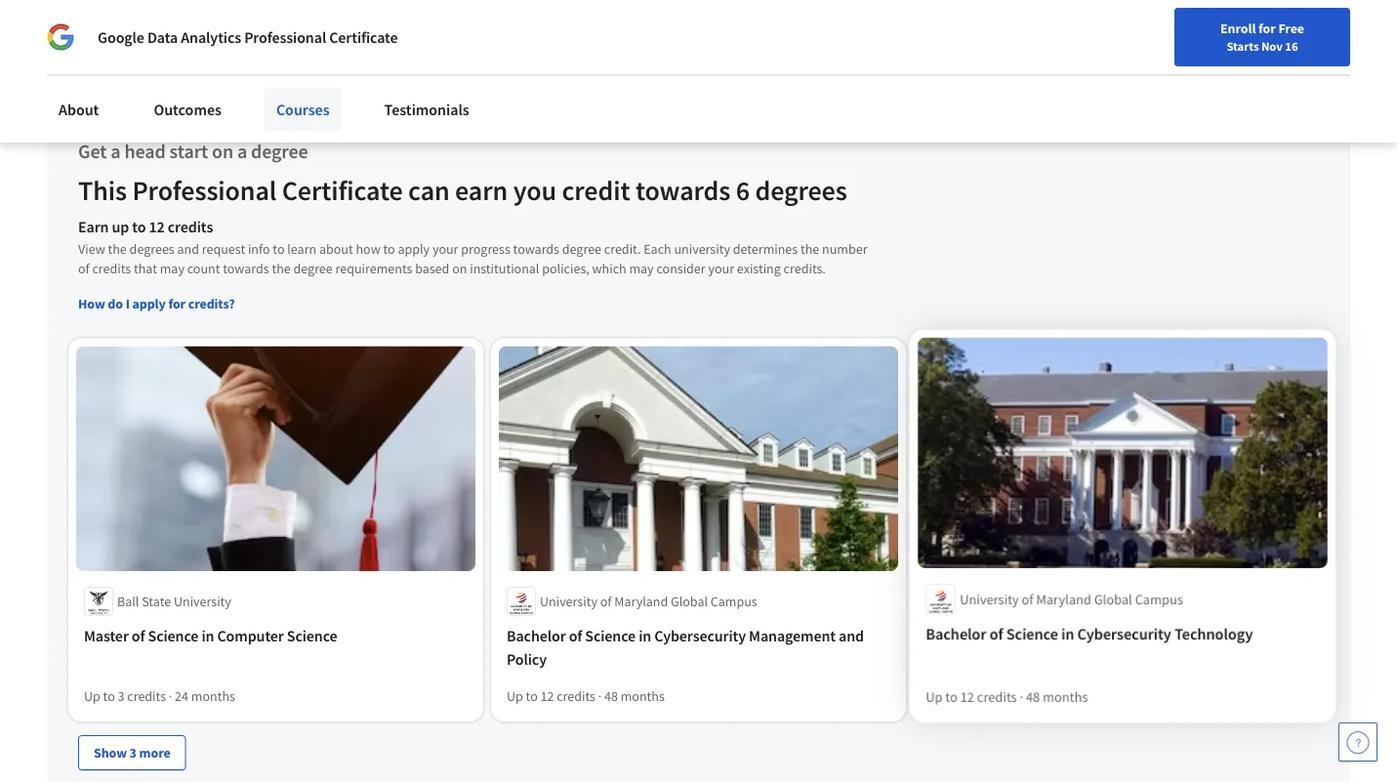 Task type: vqa. For each thing, say whether or not it's contained in the screenshot.
Computer
yes



Task type: describe. For each thing, give the bounding box(es) containing it.
cybersecurity for technology
[[1078, 626, 1171, 645]]

in for technology
[[1062, 626, 1075, 645]]

each
[[644, 240, 672, 258]]

2 a from the left
[[237, 139, 247, 164]]

can
[[408, 174, 450, 208]]

campus for management
[[711, 593, 758, 611]]

head
[[124, 139, 166, 164]]

degrees inside earn up to 12 credits view the degrees and request info to learn about how to apply your progress towards degree credit. each university determines the number of credits that may count towards the degree requirements based on institutional policies, which may consider your existing credits.
[[130, 240, 175, 258]]

that
[[134, 260, 157, 278]]

48 for bachelor of science in cybersecurity technology
[[1027, 688, 1041, 706]]

months for science
[[191, 688, 235, 705]]

show 3 more button
[[78, 736, 186, 771]]

courses
[[276, 100, 330, 119]]

12 for bachelor of science in cybersecurity technology
[[962, 688, 976, 706]]

apply inside button
[[132, 295, 166, 313]]

0 horizontal spatial university
[[174, 593, 231, 611]]

coursera image
[[23, 16, 147, 47]]

this professional certificate can earn you credit towards 6 degrees
[[78, 174, 847, 208]]

show 3 more
[[94, 744, 171, 762]]

get a head start on a degree
[[78, 139, 308, 164]]

in for science
[[202, 626, 214, 646]]

bachelor of science in cybersecurity management and policy link
[[507, 624, 891, 671]]

start
[[170, 139, 208, 164]]

months for technology
[[1043, 688, 1088, 706]]

google
[[98, 27, 144, 47]]

info
[[248, 240, 270, 258]]

global for technology
[[1094, 592, 1132, 610]]

about
[[319, 240, 353, 258]]

learn
[[287, 240, 317, 258]]

analytics
[[181, 27, 241, 47]]

institutional
[[470, 260, 540, 278]]

on inside earn up to 12 credits view the degrees and request info to learn about how to apply your progress towards degree credit. each university determines the number of credits that may count towards the degree requirements based on institutional policies, which may consider your existing credits.
[[452, 260, 467, 278]]

starts
[[1227, 38, 1259, 54]]

number
[[822, 240, 868, 258]]

free
[[1279, 20, 1305, 37]]

policies,
[[542, 260, 590, 278]]

credits?
[[188, 295, 235, 313]]

based
[[415, 260, 450, 278]]

bachelor of science in cybersecurity technology
[[927, 626, 1251, 645]]

global for management
[[671, 593, 708, 611]]

about
[[59, 100, 99, 119]]

0 vertical spatial on
[[212, 139, 233, 164]]

0 horizontal spatial towards
[[223, 260, 269, 278]]

bachelor for bachelor of science in cybersecurity management and policy
[[507, 626, 566, 646]]

do
[[108, 295, 123, 313]]

and inside 'bachelor of science in cybersecurity management and policy'
[[839, 626, 864, 646]]

24
[[175, 688, 188, 705]]

12 inside earn up to 12 credits view the degrees and request info to learn about how to apply your progress towards degree credit. each university determines the number of credits that may count towards the degree requirements based on institutional policies, which may consider your existing credits.
[[149, 218, 165, 238]]

1 horizontal spatial your
[[708, 260, 734, 278]]

testimonials
[[384, 100, 469, 119]]

science for bachelor of science in cybersecurity management and policy
[[585, 626, 636, 646]]

university for bachelor of science in cybersecurity management and policy
[[540, 593, 598, 611]]

technology
[[1174, 626, 1251, 645]]

science for bachelor of science in cybersecurity technology
[[1007, 626, 1059, 645]]

up for master of science in computer science
[[84, 688, 100, 705]]

credit.
[[604, 240, 641, 258]]

in for management
[[639, 626, 652, 646]]

0 vertical spatial degree
[[251, 139, 308, 164]]

of inside 'bachelor of science in cybersecurity management and policy'
[[569, 626, 582, 646]]

university for bachelor of science in cybersecurity technology
[[961, 592, 1020, 610]]

of inside earn up to 12 credits view the degrees and request info to learn about how to apply your progress towards degree credit. each university determines the number of credits that may count towards the degree requirements based on institutional policies, which may consider your existing credits.
[[78, 260, 90, 278]]

cybersecurity for management
[[655, 626, 746, 646]]

1 vertical spatial towards
[[513, 240, 560, 258]]

master
[[84, 626, 129, 646]]

maryland for management
[[614, 593, 668, 611]]

3 inside "button"
[[129, 744, 137, 762]]

how do i apply for credits?
[[78, 295, 235, 313]]

you
[[513, 174, 557, 208]]

ball state university
[[117, 593, 231, 611]]

bachelor of science in cybersecurity technology link
[[927, 624, 1318, 647]]

count
[[187, 260, 220, 278]]

enroll
[[1221, 20, 1256, 37]]

consider
[[657, 260, 706, 278]]

12 for bachelor of science in cybersecurity management and policy
[[541, 688, 554, 705]]

google data analytics professional certificate
[[98, 27, 398, 47]]

apply inside earn up to 12 credits view the degrees and request info to learn about how to apply your progress towards degree credit. each university determines the number of credits that may count towards the degree requirements based on institutional policies, which may consider your existing credits.
[[398, 240, 430, 258]]

up to 3 credits · 24 months
[[84, 688, 235, 705]]

0 horizontal spatial the
[[108, 240, 127, 258]]

up to 12 credits · 48 months for bachelor of science in cybersecurity management and policy
[[507, 688, 665, 705]]

progress
[[461, 240, 511, 258]]

2 horizontal spatial the
[[801, 240, 820, 258]]

help center image
[[1347, 730, 1370, 754]]

6
[[736, 174, 750, 208]]

outcomes
[[154, 100, 222, 119]]

credits for bachelor of science in cybersecurity management and policy
[[557, 688, 596, 705]]

and inside earn up to 12 credits view the degrees and request info to learn about how to apply your progress towards degree credit. each university determines the number of credits that may count towards the degree requirements based on institutional policies, which may consider your existing credits.
[[177, 240, 199, 258]]

credits.
[[784, 260, 826, 278]]

· for master of science in computer science
[[169, 688, 172, 705]]

outcomes link
[[142, 88, 233, 131]]

up to 12 credits · 48 months for bachelor of science in cybersecurity technology
[[927, 688, 1088, 706]]

data
[[147, 27, 178, 47]]

determines
[[733, 240, 798, 258]]

university
[[674, 240, 730, 258]]

1 may from the left
[[160, 260, 185, 278]]

2 horizontal spatial towards
[[636, 174, 731, 208]]

testimonials link
[[373, 88, 481, 131]]

ball
[[117, 593, 139, 611]]

· for bachelor of science in cybersecurity management and policy
[[598, 688, 602, 705]]

science for master of science in computer science
[[148, 626, 199, 646]]

how do i apply for credits? button
[[70, 286, 243, 321]]

get
[[78, 139, 107, 164]]

enroll for free starts nov 16
[[1221, 20, 1305, 54]]



Task type: locate. For each thing, give the bounding box(es) containing it.
science inside 'bachelor of science in cybersecurity management and policy'
[[585, 626, 636, 646]]

campus for technology
[[1135, 592, 1182, 610]]

degrees right 6
[[755, 174, 847, 208]]

cybersecurity left technology
[[1078, 626, 1171, 645]]

2 horizontal spatial in
[[1062, 626, 1075, 645]]

1 vertical spatial degree
[[562, 240, 602, 258]]

state
[[142, 593, 171, 611]]

to
[[132, 218, 146, 238], [273, 240, 285, 258], [383, 240, 395, 258], [103, 688, 115, 705], [526, 688, 538, 705], [947, 688, 959, 706]]

1 vertical spatial on
[[452, 260, 467, 278]]

campus up bachelor of science in cybersecurity technology link
[[1135, 592, 1182, 610]]

computer
[[217, 626, 284, 646]]

global up 'bachelor of science in cybersecurity management and policy' on the bottom of the page
[[671, 593, 708, 611]]

existing
[[737, 260, 781, 278]]

1 horizontal spatial university of maryland global campus
[[961, 592, 1182, 610]]

credits for master of science in computer science
[[127, 688, 166, 705]]

a right 'get'
[[111, 139, 121, 164]]

1 horizontal spatial up to 12 credits · 48 months
[[927, 688, 1088, 706]]

1 horizontal spatial up
[[507, 688, 523, 705]]

policy
[[507, 650, 547, 669]]

1 vertical spatial apply
[[132, 295, 166, 313]]

0 horizontal spatial in
[[202, 626, 214, 646]]

bachelor for bachelor of science in cybersecurity technology
[[927, 626, 988, 645]]

apply
[[398, 240, 430, 258], [132, 295, 166, 313]]

professional right analytics
[[244, 27, 326, 47]]

0 vertical spatial 3
[[118, 688, 125, 705]]

of
[[78, 260, 90, 278], [1022, 592, 1034, 610], [600, 593, 612, 611], [991, 626, 1004, 645], [132, 626, 145, 646], [569, 626, 582, 646]]

degree down learn
[[293, 260, 333, 278]]

degrees
[[755, 174, 847, 208], [130, 240, 175, 258]]

0 horizontal spatial ·
[[169, 688, 172, 705]]

48 down 'bachelor of science in cybersecurity management and policy' on the bottom of the page
[[605, 688, 618, 705]]

how
[[78, 295, 105, 313]]

on right the based
[[452, 260, 467, 278]]

1 horizontal spatial towards
[[513, 240, 560, 258]]

1 horizontal spatial campus
[[1135, 592, 1182, 610]]

0 horizontal spatial and
[[177, 240, 199, 258]]

1 horizontal spatial apply
[[398, 240, 430, 258]]

1 horizontal spatial 3
[[129, 744, 137, 762]]

1 up to 12 credits · 48 months from the left
[[507, 688, 665, 705]]

months for management
[[621, 688, 665, 705]]

up
[[84, 688, 100, 705], [507, 688, 523, 705], [927, 688, 944, 706]]

0 horizontal spatial a
[[111, 139, 121, 164]]

0 horizontal spatial global
[[671, 593, 708, 611]]

0 horizontal spatial your
[[433, 240, 458, 258]]

maryland
[[1037, 592, 1091, 610], [614, 593, 668, 611]]

for inside button
[[168, 295, 186, 313]]

1 vertical spatial degrees
[[130, 240, 175, 258]]

up to 12 credits · 48 months
[[507, 688, 665, 705], [927, 688, 1088, 706]]

1 horizontal spatial bachelor
[[927, 626, 988, 645]]

0 horizontal spatial 3
[[118, 688, 125, 705]]

cybersecurity
[[1078, 626, 1171, 645], [655, 626, 746, 646]]

1 vertical spatial 3
[[129, 744, 137, 762]]

0 horizontal spatial degrees
[[130, 240, 175, 258]]

master of science in computer science
[[84, 626, 338, 646]]

0 horizontal spatial bachelor
[[507, 626, 566, 646]]

2 horizontal spatial up
[[927, 688, 944, 706]]

1 horizontal spatial maryland
[[1037, 592, 1091, 610]]

1 vertical spatial professional
[[132, 174, 277, 208]]

earn
[[455, 174, 508, 208]]

university of maryland global campus
[[961, 592, 1182, 610], [540, 593, 758, 611]]

2 horizontal spatial ·
[[1021, 688, 1024, 706]]

up for bachelor of science in cybersecurity technology
[[927, 688, 944, 706]]

2 up from the left
[[507, 688, 523, 705]]

1 horizontal spatial the
[[272, 260, 291, 278]]

about link
[[47, 88, 111, 131]]

menu item
[[1044, 20, 1169, 83]]

the down learn
[[272, 260, 291, 278]]

3 up from the left
[[927, 688, 944, 706]]

earn
[[78, 218, 109, 238]]

maryland up bachelor of science in cybersecurity technology
[[1037, 592, 1091, 610]]

google image
[[47, 23, 74, 51]]

0 horizontal spatial 12
[[149, 218, 165, 238]]

university of maryland global campus up 'bachelor of science in cybersecurity management and policy' on the bottom of the page
[[540, 593, 758, 611]]

campus
[[1135, 592, 1182, 610], [711, 593, 758, 611]]

certificate up "courses"
[[329, 27, 398, 47]]

degree down "courses"
[[251, 139, 308, 164]]

for
[[1259, 20, 1276, 37], [168, 295, 186, 313]]

campus up "bachelor of science in cybersecurity management and policy" link
[[711, 593, 758, 611]]

credits
[[168, 218, 213, 238], [92, 260, 131, 278], [127, 688, 166, 705], [557, 688, 596, 705], [978, 688, 1018, 706]]

3 · from the left
[[1021, 688, 1024, 706]]

may right that
[[160, 260, 185, 278]]

2 horizontal spatial months
[[1043, 688, 1088, 706]]

16
[[1285, 38, 1298, 54]]

1 horizontal spatial a
[[237, 139, 247, 164]]

on right 'start'
[[212, 139, 233, 164]]

university of maryland global campus for technology
[[961, 592, 1182, 610]]

global up bachelor of science in cybersecurity technology link
[[1094, 592, 1132, 610]]

3 months from the left
[[1043, 688, 1088, 706]]

·
[[169, 688, 172, 705], [598, 688, 602, 705], [1021, 688, 1024, 706]]

1 horizontal spatial months
[[621, 688, 665, 705]]

0 horizontal spatial up
[[84, 688, 100, 705]]

48 for bachelor of science in cybersecurity management and policy
[[605, 688, 618, 705]]

1 vertical spatial for
[[168, 295, 186, 313]]

2 months from the left
[[621, 688, 665, 705]]

global
[[1094, 592, 1132, 610], [671, 593, 708, 611]]

1 48 from the left
[[605, 688, 618, 705]]

show
[[94, 744, 127, 762]]

cybersecurity left management
[[655, 626, 746, 646]]

3 left more on the bottom left of the page
[[129, 744, 137, 762]]

months down bachelor of science in cybersecurity technology
[[1043, 688, 1088, 706]]

2 horizontal spatial 12
[[962, 688, 976, 706]]

2 horizontal spatial university
[[961, 592, 1020, 610]]

and up count on the left top
[[177, 240, 199, 258]]

may
[[160, 260, 185, 278], [629, 260, 654, 278]]

view
[[78, 240, 105, 258]]

management
[[749, 626, 836, 646]]

0 vertical spatial professional
[[244, 27, 326, 47]]

12
[[149, 218, 165, 238], [541, 688, 554, 705], [962, 688, 976, 706]]

up for bachelor of science in cybersecurity management and policy
[[507, 688, 523, 705]]

1 a from the left
[[111, 139, 121, 164]]

months
[[191, 688, 235, 705], [621, 688, 665, 705], [1043, 688, 1088, 706]]

1 vertical spatial and
[[839, 626, 864, 646]]

a right 'start'
[[237, 139, 247, 164]]

· for bachelor of science in cybersecurity technology
[[1021, 688, 1024, 706]]

the up credits.
[[801, 240, 820, 258]]

1 horizontal spatial degrees
[[755, 174, 847, 208]]

1 horizontal spatial in
[[639, 626, 652, 646]]

science
[[1007, 626, 1059, 645], [148, 626, 199, 646], [287, 626, 338, 646], [585, 626, 636, 646]]

towards down the info
[[223, 260, 269, 278]]

up
[[112, 218, 129, 238]]

1 months from the left
[[191, 688, 235, 705]]

master of science in computer science link
[[84, 624, 468, 648]]

towards
[[636, 174, 731, 208], [513, 240, 560, 258], [223, 260, 269, 278]]

0 horizontal spatial university of maryland global campus
[[540, 593, 758, 611]]

degrees up that
[[130, 240, 175, 258]]

2 up to 12 credits · 48 months from the left
[[927, 688, 1088, 706]]

on
[[212, 139, 233, 164], [452, 260, 467, 278]]

2 · from the left
[[598, 688, 602, 705]]

0 horizontal spatial may
[[160, 260, 185, 278]]

maryland up 'bachelor of science in cybersecurity management and policy' on the bottom of the page
[[614, 593, 668, 611]]

1 horizontal spatial global
[[1094, 592, 1132, 610]]

may down each
[[629, 260, 654, 278]]

1 vertical spatial your
[[708, 260, 734, 278]]

bachelor
[[927, 626, 988, 645], [507, 626, 566, 646]]

your
[[433, 240, 458, 258], [708, 260, 734, 278]]

1 horizontal spatial and
[[839, 626, 864, 646]]

a
[[111, 139, 121, 164], [237, 139, 247, 164]]

i
[[126, 295, 130, 313]]

the
[[108, 240, 127, 258], [801, 240, 820, 258], [272, 260, 291, 278]]

1 vertical spatial certificate
[[282, 174, 403, 208]]

professional down get a head start on a degree on the left top of the page
[[132, 174, 277, 208]]

0 vertical spatial towards
[[636, 174, 731, 208]]

0 vertical spatial degrees
[[755, 174, 847, 208]]

0 vertical spatial apply
[[398, 240, 430, 258]]

months down 'bachelor of science in cybersecurity management and policy' on the bottom of the page
[[621, 688, 665, 705]]

credits for bachelor of science in cybersecurity technology
[[978, 688, 1018, 706]]

cybersecurity inside 'bachelor of science in cybersecurity management and policy'
[[655, 626, 746, 646]]

the down up
[[108, 240, 127, 258]]

None search field
[[278, 12, 601, 51]]

1 · from the left
[[169, 688, 172, 705]]

0 horizontal spatial for
[[168, 295, 186, 313]]

and
[[177, 240, 199, 258], [839, 626, 864, 646]]

bachelor inside 'bachelor of science in cybersecurity management and policy'
[[507, 626, 566, 646]]

in
[[1062, 626, 1075, 645], [202, 626, 214, 646], [639, 626, 652, 646]]

more
[[139, 744, 171, 762]]

and right management
[[839, 626, 864, 646]]

2 vertical spatial degree
[[293, 260, 333, 278]]

1 horizontal spatial university
[[540, 593, 598, 611]]

3
[[118, 688, 125, 705], [129, 744, 137, 762]]

0 horizontal spatial on
[[212, 139, 233, 164]]

0 vertical spatial and
[[177, 240, 199, 258]]

degree up policies,
[[562, 240, 602, 258]]

48
[[605, 688, 618, 705], [1027, 688, 1041, 706]]

university of maryland global campus up bachelor of science in cybersecurity technology
[[961, 592, 1182, 610]]

2 may from the left
[[629, 260, 654, 278]]

0 vertical spatial your
[[433, 240, 458, 258]]

request
[[202, 240, 245, 258]]

0 horizontal spatial cybersecurity
[[655, 626, 746, 646]]

2 vertical spatial towards
[[223, 260, 269, 278]]

this
[[78, 174, 127, 208]]

0 horizontal spatial apply
[[132, 295, 166, 313]]

1 horizontal spatial may
[[629, 260, 654, 278]]

0 horizontal spatial up to 12 credits · 48 months
[[507, 688, 665, 705]]

months right 24
[[191, 688, 235, 705]]

apply right i
[[132, 295, 166, 313]]

0 horizontal spatial months
[[191, 688, 235, 705]]

1 horizontal spatial 12
[[541, 688, 554, 705]]

1 horizontal spatial on
[[452, 260, 467, 278]]

48 down bachelor of science in cybersecurity technology
[[1027, 688, 1041, 706]]

1 horizontal spatial cybersecurity
[[1078, 626, 1171, 645]]

0 vertical spatial for
[[1259, 20, 1276, 37]]

professional
[[244, 27, 326, 47], [132, 174, 277, 208]]

nov
[[1262, 38, 1283, 54]]

maryland for technology
[[1037, 592, 1091, 610]]

0 horizontal spatial maryland
[[614, 593, 668, 611]]

apply up the based
[[398, 240, 430, 258]]

your down university
[[708, 260, 734, 278]]

towards left 6
[[636, 174, 731, 208]]

which
[[592, 260, 627, 278]]

university
[[961, 592, 1020, 610], [174, 593, 231, 611], [540, 593, 598, 611]]

1 horizontal spatial 48
[[1027, 688, 1041, 706]]

for left credits?
[[168, 295, 186, 313]]

0 horizontal spatial campus
[[711, 593, 758, 611]]

for inside the enroll for free starts nov 16
[[1259, 20, 1276, 37]]

2 48 from the left
[[1027, 688, 1041, 706]]

3 up show on the bottom of page
[[118, 688, 125, 705]]

in inside 'bachelor of science in cybersecurity management and policy'
[[639, 626, 652, 646]]

your up the based
[[433, 240, 458, 258]]

credit
[[562, 174, 630, 208]]

degree
[[251, 139, 308, 164], [562, 240, 602, 258], [293, 260, 333, 278]]

how
[[356, 240, 381, 258]]

bachelor of science in cybersecurity management and policy
[[507, 626, 864, 669]]

for up nov
[[1259, 20, 1276, 37]]

0 vertical spatial certificate
[[329, 27, 398, 47]]

1 horizontal spatial for
[[1259, 20, 1276, 37]]

0 horizontal spatial 48
[[605, 688, 618, 705]]

towards up policies,
[[513, 240, 560, 258]]

courses link
[[265, 88, 341, 131]]

1 horizontal spatial ·
[[598, 688, 602, 705]]

certificate up the about
[[282, 174, 403, 208]]

university of maryland global campus for management
[[540, 593, 758, 611]]

1 up from the left
[[84, 688, 100, 705]]

requirements
[[335, 260, 412, 278]]

earn up to 12 credits view the degrees and request info to learn about how to apply your progress towards degree credit. each university determines the number of credits that may count towards the degree requirements based on institutional policies, which may consider your existing credits.
[[78, 218, 868, 278]]



